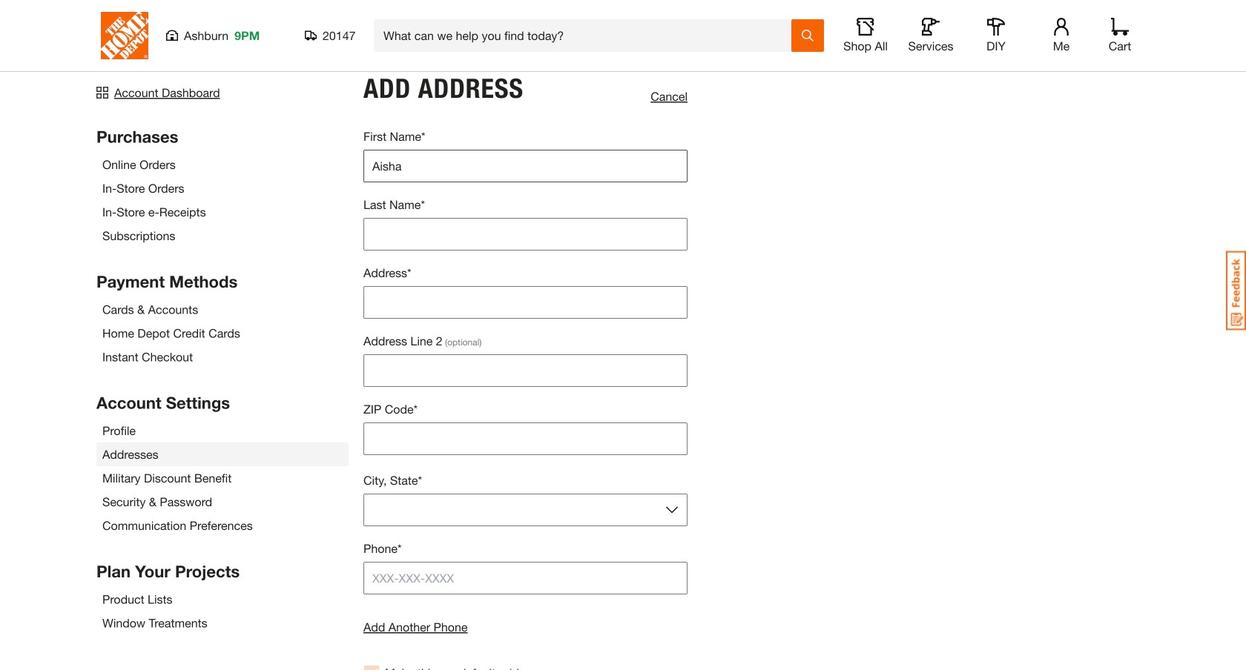 Task type: vqa. For each thing, say whether or not it's contained in the screenshot.
text field
yes



Task type: describe. For each thing, give the bounding box(es) containing it.
feedback link image
[[1226, 251, 1246, 331]]

XXX-XXX-XXXX text field
[[364, 562, 688, 595]]



Task type: locate. For each thing, give the bounding box(es) containing it.
None button
[[364, 494, 688, 527]]

None text field
[[364, 150, 688, 183], [364, 218, 688, 251], [364, 150, 688, 183], [364, 218, 688, 251]]

the home depot logo image
[[101, 12, 148, 59]]

None text field
[[364, 286, 688, 319], [364, 355, 688, 387], [364, 423, 688, 456], [364, 286, 688, 319], [364, 355, 688, 387], [364, 423, 688, 456]]

What can we help you find today? search field
[[384, 20, 791, 51]]



